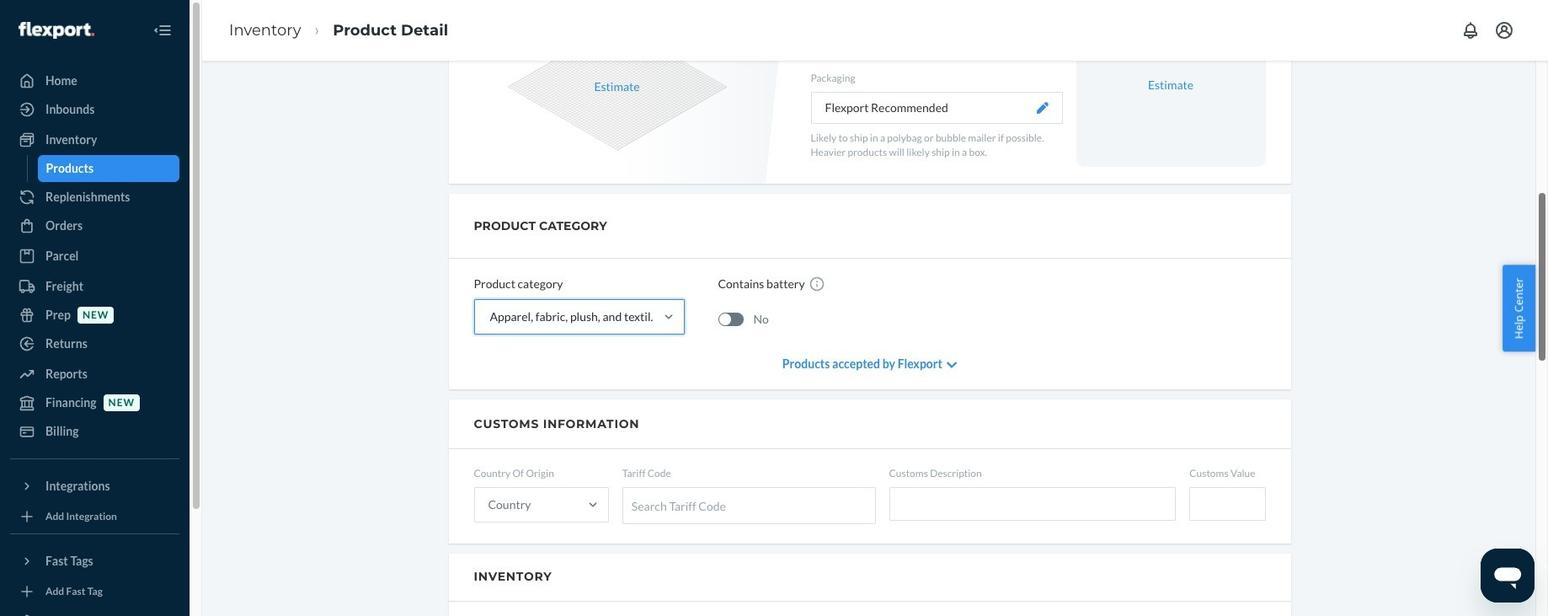 Task type: describe. For each thing, give the bounding box(es) containing it.
breadcrumbs navigation
[[216, 6, 462, 55]]

pen image
[[1037, 102, 1049, 114]]

open notifications image
[[1461, 20, 1481, 40]]

flexport logo image
[[19, 22, 94, 39]]



Task type: locate. For each thing, give the bounding box(es) containing it.
None text field
[[889, 487, 1177, 521]]

None text field
[[1190, 487, 1266, 521]]

close navigation image
[[153, 20, 173, 40]]

chevron down image
[[947, 359, 957, 371]]

open account menu image
[[1495, 20, 1515, 40]]



Task type: vqa. For each thing, say whether or not it's contained in the screenshot.
'text field'
yes



